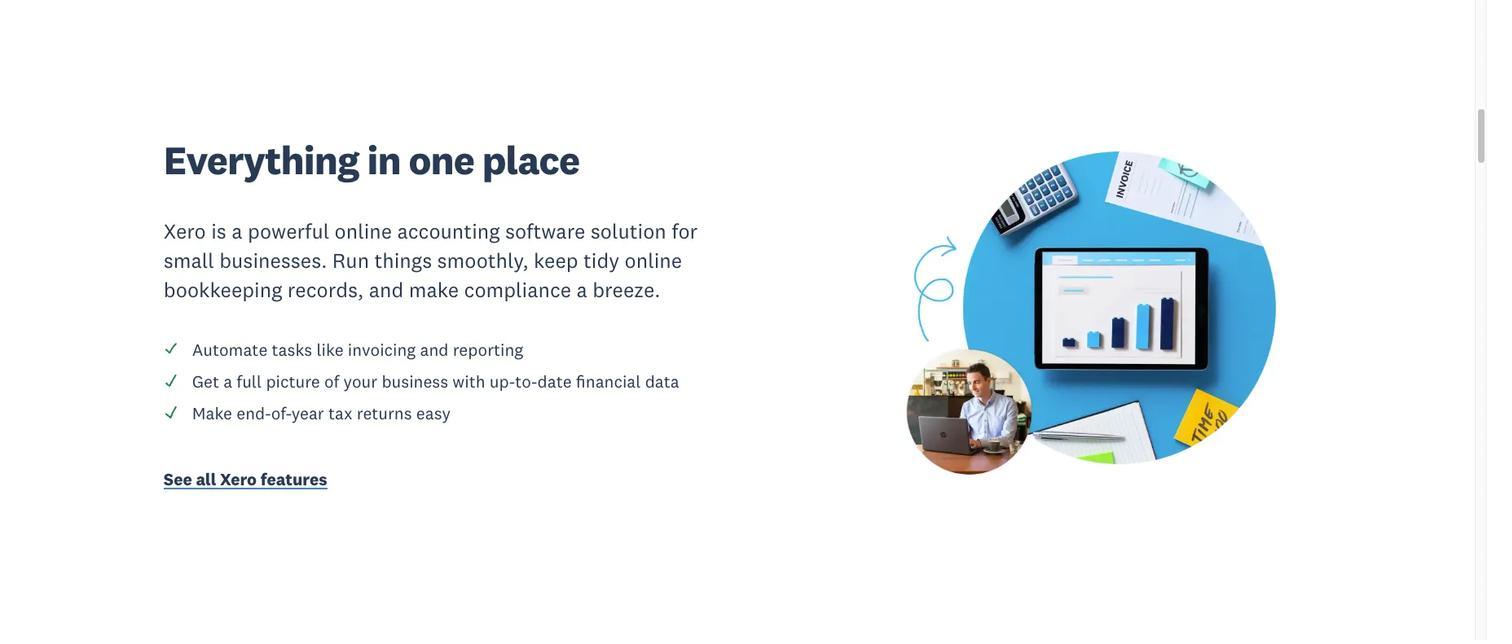 Task type: vqa. For each thing, say whether or not it's contained in the screenshot.
smoothly,
yes



Task type: locate. For each thing, give the bounding box(es) containing it.
like
[[317, 339, 344, 361]]

1 included image from the top
[[164, 342, 178, 356]]

2 included image from the top
[[164, 373, 178, 388]]

tasks
[[272, 339, 312, 361]]

for
[[672, 218, 698, 244]]

bookkeeping
[[164, 277, 282, 303]]

a down tidy on the top
[[577, 277, 587, 303]]

up-
[[490, 371, 515, 393]]

compliance
[[464, 277, 571, 303]]

breeze.
[[593, 277, 660, 303]]

0 horizontal spatial online
[[335, 218, 392, 244]]

see all xero features link
[[164, 469, 729, 495]]

online
[[335, 218, 392, 244], [625, 248, 682, 274]]

included image
[[164, 342, 178, 356], [164, 373, 178, 388]]

1 horizontal spatial xero
[[220, 469, 257, 491]]

data
[[645, 371, 679, 393]]

date
[[537, 371, 572, 393]]

a left full
[[223, 371, 232, 393]]

your
[[344, 371, 377, 393]]

online down solution
[[625, 248, 682, 274]]

xero inside xero is a powerful online accounting software solution for small businesses. run things smoothly, keep tidy online bookkeeping records, and make compliance a breeze.
[[164, 218, 206, 244]]

in
[[367, 135, 401, 185]]

1 horizontal spatial online
[[625, 248, 682, 274]]

and up get a full picture of your business with up-to-date financial data
[[420, 339, 449, 361]]

a right is
[[232, 218, 242, 244]]

0 vertical spatial online
[[335, 218, 392, 244]]

software
[[505, 218, 585, 244]]

automate tasks like invoicing and reporting
[[192, 339, 523, 361]]

reporting
[[453, 339, 523, 361]]

solution
[[591, 218, 666, 244]]

small
[[164, 248, 214, 274]]

1 vertical spatial a
[[577, 277, 587, 303]]

see all xero features
[[164, 469, 327, 491]]

xero
[[164, 218, 206, 244], [220, 469, 257, 491]]

a small business owner does their bookkeeping online on a laptop. image
[[877, 118, 1324, 510]]

of-
[[271, 403, 291, 425]]

included image left automate
[[164, 342, 178, 356]]

xero up small
[[164, 218, 206, 244]]

xero right all
[[220, 469, 257, 491]]

accounting
[[397, 218, 500, 244]]

run
[[332, 248, 369, 274]]

financial
[[576, 371, 641, 393]]

a
[[232, 218, 242, 244], [577, 277, 587, 303], [223, 371, 232, 393]]

xero inside see all xero features link
[[220, 469, 257, 491]]

see
[[164, 469, 192, 491]]

powerful
[[248, 218, 329, 244]]

make
[[409, 277, 459, 303]]

1 vertical spatial included image
[[164, 373, 178, 388]]

and down things at top
[[369, 277, 404, 303]]

0 vertical spatial xero
[[164, 218, 206, 244]]

1 vertical spatial and
[[420, 339, 449, 361]]

get a full picture of your business with up-to-date financial data
[[192, 371, 679, 393]]

make end-of-year tax returns easy
[[192, 403, 451, 425]]

automate
[[192, 339, 268, 361]]

0 vertical spatial included image
[[164, 342, 178, 356]]

0 vertical spatial and
[[369, 277, 404, 303]]

invoicing
[[348, 339, 416, 361]]

and
[[369, 277, 404, 303], [420, 339, 449, 361]]

picture
[[266, 371, 320, 393]]

0 horizontal spatial and
[[369, 277, 404, 303]]

0 horizontal spatial xero
[[164, 218, 206, 244]]

easy
[[416, 403, 451, 425]]

included image up included image
[[164, 373, 178, 388]]

online up run
[[335, 218, 392, 244]]

place
[[482, 135, 579, 185]]

everything in one place
[[164, 135, 579, 185]]

returns
[[357, 403, 412, 425]]

1 vertical spatial xero
[[220, 469, 257, 491]]



Task type: describe. For each thing, give the bounding box(es) containing it.
and inside xero is a powerful online accounting software solution for small businesses. run things smoothly, keep tidy online bookkeeping records, and make compliance a breeze.
[[369, 277, 404, 303]]

with
[[453, 371, 485, 393]]

is
[[211, 218, 226, 244]]

get
[[192, 371, 219, 393]]

businesses.
[[219, 248, 327, 274]]

make
[[192, 403, 232, 425]]

things
[[374, 248, 432, 274]]

included image for automate tasks like invoicing and reporting
[[164, 342, 178, 356]]

tidy
[[583, 248, 619, 274]]

1 vertical spatial online
[[625, 248, 682, 274]]

0 vertical spatial a
[[232, 218, 242, 244]]

one
[[409, 135, 474, 185]]

smoothly,
[[437, 248, 529, 274]]

end-
[[237, 403, 271, 425]]

keep
[[534, 248, 578, 274]]

2 vertical spatial a
[[223, 371, 232, 393]]

included image for get a full picture of your business with up-to-date financial data
[[164, 373, 178, 388]]

1 horizontal spatial and
[[420, 339, 449, 361]]

all
[[196, 469, 216, 491]]

full
[[237, 371, 262, 393]]

business
[[382, 371, 448, 393]]

features
[[261, 469, 327, 491]]

year
[[291, 403, 324, 425]]

of
[[324, 371, 339, 393]]

tax
[[328, 403, 352, 425]]

records,
[[288, 277, 364, 303]]

to-
[[515, 371, 537, 393]]

everything
[[164, 135, 359, 185]]

included image
[[164, 405, 178, 420]]

xero is a powerful online accounting software solution for small businesses. run things smoothly, keep tidy online bookkeeping records, and make compliance a breeze.
[[164, 218, 698, 303]]



